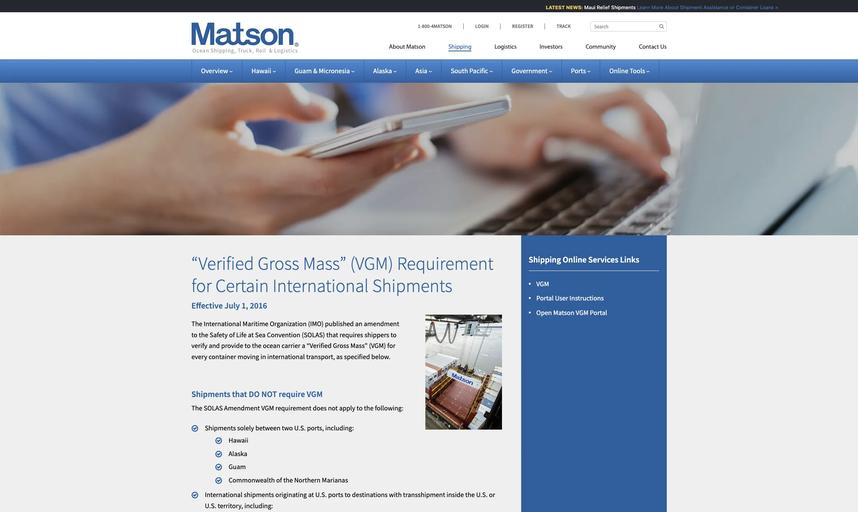 Task type: vqa. For each thing, say whether or not it's contained in the screenshot.
The to the bottom
yes



Task type: locate. For each thing, give the bounding box(es) containing it.
guam
[[295, 66, 312, 75], [229, 463, 246, 471]]

hawaii down the blue matson logo with ocean, shipping, truck, rail and logistics written beneath it.
[[252, 66, 271, 75]]

guam for guam
[[229, 463, 246, 471]]

u.s.
[[294, 424, 306, 433], [315, 490, 327, 499], [476, 490, 488, 499], [205, 502, 216, 510]]

login link
[[464, 23, 501, 30]]

a
[[302, 341, 305, 350]]

matson down user
[[554, 308, 575, 317]]

life
[[236, 330, 247, 339]]

0 vertical spatial guam
[[295, 66, 312, 75]]

0 vertical spatial portal
[[537, 294, 554, 303]]

1 horizontal spatial at
[[308, 490, 314, 499]]

customer inputing information via laptop to matson's online tools. image
[[0, 71, 859, 236]]

international inside "verified gross mass" (vgm) requirement for certain international shipments
[[273, 274, 369, 297]]

blue matson logo with ocean, shipping, truck, rail and logistics written beneath it. image
[[192, 23, 299, 54]]

or
[[726, 4, 731, 10], [489, 490, 495, 499]]

1 vertical spatial at
[[308, 490, 314, 499]]

matson inside top menu navigation
[[407, 44, 426, 50]]

1 vertical spatial for
[[388, 341, 396, 350]]

portal up open
[[537, 294, 554, 303]]

guam for guam & micronesia
[[295, 66, 312, 75]]

guam left &
[[295, 66, 312, 75]]

shipping link
[[437, 40, 483, 56]]

1 vertical spatial international
[[204, 319, 241, 328]]

loans
[[756, 4, 770, 10]]

1 vertical spatial guam
[[229, 463, 246, 471]]

1 vertical spatial the
[[192, 404, 202, 413]]

to right ports
[[345, 490, 351, 499]]

international inside international shipments originating at u.s. ports to destinations with transshipment inside the u.s. or u.s. territory, including:
[[205, 490, 243, 499]]

1 horizontal spatial gross
[[333, 341, 349, 350]]

between
[[256, 424, 281, 433]]

for inside the international maritime organization (imo) published an amendment to the safety of life at sea convention (solas) that requires shippers to verify and provide to the ocean carrier a "verified gross mass" (vgm) for every container moving in international transport, as specified below.
[[388, 341, 396, 350]]

in
[[261, 353, 266, 361]]

to right apply
[[357, 404, 363, 413]]

hawaii down solely
[[229, 436, 248, 445]]

0 horizontal spatial including:
[[245, 502, 273, 510]]

of left life
[[229, 330, 235, 339]]

0 horizontal spatial online
[[563, 254, 587, 265]]

1 vertical spatial about
[[389, 44, 405, 50]]

shipping online services links
[[529, 254, 640, 265]]

about up the alaska link
[[389, 44, 405, 50]]

at down northern
[[308, 490, 314, 499]]

1 vertical spatial mass"
[[351, 341, 368, 350]]

at inside international shipments originating at u.s. ports to destinations with transshipment inside the u.s. or u.s. territory, including:
[[308, 490, 314, 499]]

1 vertical spatial portal
[[590, 308, 608, 317]]

1 horizontal spatial matson
[[554, 308, 575, 317]]

gross inside "verified gross mass" (vgm) requirement for certain international shipments
[[258, 252, 299, 275]]

vgm down instructions at the right bottom of the page
[[576, 308, 589, 317]]

carrier
[[282, 341, 301, 350]]

commonwealth of the northern marianas
[[229, 476, 348, 485]]

of
[[229, 330, 235, 339], [276, 476, 282, 485]]

1 vertical spatial that
[[232, 389, 247, 400]]

1 the from the top
[[192, 319, 202, 328]]

instructions
[[570, 294, 604, 303]]

the right inside at the right bottom
[[466, 490, 475, 499]]

u.s. left ports
[[315, 490, 327, 499]]

>
[[771, 4, 774, 10]]

about inside 'about matson' link
[[389, 44, 405, 50]]

1 vertical spatial hawaii
[[229, 436, 248, 445]]

that inside the international maritime organization (imo) published an amendment to the safety of life at sea convention (solas) that requires shippers to verify and provide to the ocean carrier a "verified gross mass" (vgm) for every container moving in international transport, as specified below.
[[327, 330, 338, 339]]

0 vertical spatial that
[[327, 330, 338, 339]]

track
[[557, 23, 571, 30]]

services
[[589, 254, 619, 265]]

1 vertical spatial gross
[[333, 341, 349, 350]]

ocean
[[263, 341, 280, 350]]

0 vertical spatial hawaii
[[252, 66, 271, 75]]

the down the effective
[[192, 319, 202, 328]]

1 horizontal spatial mass"
[[351, 341, 368, 350]]

(vgm)
[[350, 252, 394, 275], [369, 341, 386, 350]]

Search search field
[[590, 21, 667, 31]]

0 horizontal spatial gross
[[258, 252, 299, 275]]

0 horizontal spatial for
[[192, 274, 212, 297]]

the inside the international maritime organization (imo) published an amendment to the safety of life at sea convention (solas) that requires shippers to verify and provide to the ocean carrier a "verified gross mass" (vgm) for every container moving in international transport, as specified below.
[[192, 319, 202, 328]]

0 vertical spatial alaska
[[374, 66, 392, 75]]

1 vertical spatial matson
[[554, 308, 575, 317]]

0 horizontal spatial hawaii
[[229, 436, 248, 445]]

inside
[[447, 490, 464, 499]]

to up moving
[[245, 341, 251, 350]]

0 horizontal spatial "verified
[[192, 252, 254, 275]]

0 horizontal spatial alaska
[[229, 449, 247, 458]]

alaska link
[[374, 66, 397, 75]]

0 vertical spatial the
[[192, 319, 202, 328]]

guam up commonwealth
[[229, 463, 246, 471]]

0 vertical spatial of
[[229, 330, 235, 339]]

logistics
[[495, 44, 517, 50]]

1 horizontal spatial hawaii
[[252, 66, 271, 75]]

the
[[192, 319, 202, 328], [192, 404, 202, 413]]

0 vertical spatial gross
[[258, 252, 299, 275]]

user
[[555, 294, 568, 303]]

1,
[[242, 300, 248, 311]]

for up below.
[[388, 341, 396, 350]]

0 horizontal spatial matson
[[407, 44, 426, 50]]

1 horizontal spatial online
[[610, 66, 629, 75]]

guam & micronesia link
[[295, 66, 355, 75]]

alaska down about matson
[[374, 66, 392, 75]]

contact us
[[639, 44, 667, 50]]

shipping inside section
[[529, 254, 561, 265]]

gross
[[258, 252, 299, 275], [333, 341, 349, 350]]

of up originating
[[276, 476, 282, 485]]

1 vertical spatial including:
[[245, 502, 273, 510]]

asia link
[[416, 66, 432, 75]]

transport,
[[306, 353, 335, 361]]

0 horizontal spatial or
[[489, 490, 495, 499]]

or left container at right top
[[726, 4, 731, 10]]

assistance
[[699, 4, 724, 10]]

portal
[[537, 294, 554, 303], [590, 308, 608, 317]]

0 vertical spatial at
[[248, 330, 254, 339]]

open matson vgm portal
[[537, 308, 608, 317]]

published
[[325, 319, 354, 328]]

1 horizontal spatial "verified
[[307, 341, 332, 350]]

0 vertical spatial matson
[[407, 44, 426, 50]]

(vgm) inside "verified gross mass" (vgm) requirement for certain international shipments
[[350, 252, 394, 275]]

south pacific link
[[451, 66, 493, 75]]

ports,
[[307, 424, 324, 433]]

0 vertical spatial mass"
[[303, 252, 347, 275]]

800-
[[422, 23, 431, 30]]

1 horizontal spatial that
[[327, 330, 338, 339]]

"verified gross mass" (vgm) requirement for certain international shipments
[[192, 252, 494, 297]]

that up amendment
[[232, 389, 247, 400]]

shipping inside top menu navigation
[[449, 44, 472, 50]]

0 vertical spatial shipping
[[449, 44, 472, 50]]

about right more
[[661, 4, 675, 10]]

of inside the international maritime organization (imo) published an amendment to the safety of life at sea convention (solas) that requires shippers to verify and provide to the ocean carrier a "verified gross mass" (vgm) for every container moving in international transport, as specified below.
[[229, 330, 235, 339]]

1 vertical spatial shipping
[[529, 254, 561, 265]]

0 vertical spatial or
[[726, 4, 731, 10]]

micronesia
[[319, 66, 350, 75]]

the international maritime organization (imo) published an amendment to the safety of life at sea convention (solas) that requires shippers to verify and provide to the ocean carrier a "verified gross mass" (vgm) for every container moving in international transport, as specified below.
[[192, 319, 399, 361]]

that
[[327, 330, 338, 339], [232, 389, 247, 400]]

vgm
[[537, 279, 549, 288], [576, 308, 589, 317], [307, 389, 323, 400], [261, 404, 274, 413]]

mass" inside "verified gross mass" (vgm) requirement for certain international shipments
[[303, 252, 347, 275]]

0 vertical spatial (vgm)
[[350, 252, 394, 275]]

online left services
[[563, 254, 587, 265]]

shipping up "south" on the right of the page
[[449, 44, 472, 50]]

portal down instructions at the right bottom of the page
[[590, 308, 608, 317]]

1 horizontal spatial shipping
[[529, 254, 561, 265]]

matson down 1-
[[407, 44, 426, 50]]

0 horizontal spatial at
[[248, 330, 254, 339]]

including:
[[325, 424, 354, 433], [245, 502, 273, 510]]

relief
[[593, 4, 606, 10]]

including: down "shipments"
[[245, 502, 273, 510]]

0 horizontal spatial shipping
[[449, 44, 472, 50]]

not
[[328, 404, 338, 413]]

the for the solas amendment vgm requirement does not apply to the following:
[[192, 404, 202, 413]]

1 horizontal spatial of
[[276, 476, 282, 485]]

pacific
[[470, 66, 488, 75]]

effective
[[192, 300, 223, 311]]

effective july 1, 2016
[[192, 300, 267, 311]]

to up verify
[[192, 330, 198, 339]]

0 vertical spatial including:
[[325, 424, 354, 433]]

international shipments originating at u.s. ports to destinations with transshipment inside the u.s. or u.s. territory, including:
[[205, 490, 495, 510]]

"verified
[[192, 252, 254, 275], [307, 341, 332, 350]]

0 vertical spatial for
[[192, 274, 212, 297]]

1 horizontal spatial for
[[388, 341, 396, 350]]

south
[[451, 66, 468, 75]]

the left solas
[[192, 404, 202, 413]]

shipments inside "verified gross mass" (vgm) requirement for certain international shipments
[[373, 274, 453, 297]]

0 horizontal spatial guam
[[229, 463, 246, 471]]

commonwealth
[[229, 476, 275, 485]]

vgm up does
[[307, 389, 323, 400]]

matson
[[407, 44, 426, 50], [554, 308, 575, 317]]

online tools link
[[610, 66, 650, 75]]

for up the effective
[[192, 274, 212, 297]]

2 the from the top
[[192, 404, 202, 413]]

1 vertical spatial alaska
[[229, 449, 247, 458]]

alaska down solely
[[229, 449, 247, 458]]

certain
[[216, 274, 269, 297]]

portal user instructions
[[537, 294, 604, 303]]

1 vertical spatial or
[[489, 490, 495, 499]]

that down published
[[327, 330, 338, 339]]

4matson
[[431, 23, 452, 30]]

0 vertical spatial international
[[273, 274, 369, 297]]

maritime
[[243, 319, 269, 328]]

1 vertical spatial "verified
[[307, 341, 332, 350]]

0 horizontal spatial mass"
[[303, 252, 347, 275]]

1 horizontal spatial including:
[[325, 424, 354, 433]]

do
[[249, 389, 260, 400]]

as
[[337, 353, 343, 361]]

online left tools
[[610, 66, 629, 75]]

including: inside international shipments originating at u.s. ports to destinations with transshipment inside the u.s. or u.s. territory, including:
[[245, 502, 273, 510]]

shipping
[[449, 44, 472, 50], [529, 254, 561, 265]]

the left the following:
[[364, 404, 374, 413]]

1 vertical spatial (vgm)
[[369, 341, 386, 350]]

1 horizontal spatial guam
[[295, 66, 312, 75]]

international
[[273, 274, 369, 297], [204, 319, 241, 328], [205, 490, 243, 499]]

1 vertical spatial online
[[563, 254, 587, 265]]

including: down 'not'
[[325, 424, 354, 433]]

2 vertical spatial international
[[205, 490, 243, 499]]

shipments
[[607, 4, 632, 10], [373, 274, 453, 297], [192, 389, 231, 400], [205, 424, 236, 433]]

u.s. right two
[[294, 424, 306, 433]]

login
[[476, 23, 489, 30]]

following:
[[375, 404, 404, 413]]

1 horizontal spatial about
[[661, 4, 675, 10]]

0 horizontal spatial portal
[[537, 294, 554, 303]]

shipping up vgm link
[[529, 254, 561, 265]]

shipments solely between two u.s. ports, including:
[[205, 424, 354, 433]]

0 horizontal spatial of
[[229, 330, 235, 339]]

an
[[355, 319, 363, 328]]

matson inside shipping online services links section
[[554, 308, 575, 317]]

None search field
[[590, 21, 667, 31]]

at right life
[[248, 330, 254, 339]]

0 vertical spatial "verified
[[192, 252, 254, 275]]

for inside "verified gross mass" (vgm) requirement for certain international shipments
[[192, 274, 212, 297]]

0 horizontal spatial about
[[389, 44, 405, 50]]

or right inside at the right bottom
[[489, 490, 495, 499]]



Task type: describe. For each thing, give the bounding box(es) containing it.
1 horizontal spatial or
[[726, 4, 731, 10]]

logistics link
[[483, 40, 528, 56]]

does
[[313, 404, 327, 413]]

overview link
[[201, 66, 233, 75]]

the down the sea
[[252, 341, 262, 350]]

the up originating
[[283, 476, 293, 485]]

community link
[[574, 40, 628, 56]]

&
[[313, 66, 318, 75]]

sea
[[255, 330, 266, 339]]

shipping online services links section
[[512, 236, 677, 512]]

"verified inside the international maritime organization (imo) published an amendment to the safety of life at sea convention (solas) that requires shippers to verify and provide to the ocean carrier a "verified gross mass" (vgm) for every container moving in international transport, as specified below.
[[307, 341, 332, 350]]

1-
[[418, 23, 422, 30]]

top menu navigation
[[389, 40, 667, 56]]

convention
[[267, 330, 301, 339]]

government
[[512, 66, 548, 75]]

requirement
[[276, 404, 312, 413]]

requirement
[[397, 252, 494, 275]]

1 horizontal spatial portal
[[590, 308, 608, 317]]

contact
[[639, 44, 659, 50]]

u.s. left territory,
[[205, 502, 216, 510]]

organization
[[270, 319, 307, 328]]

destinations
[[352, 490, 388, 499]]

tools
[[630, 66, 645, 75]]

to inside international shipments originating at u.s. ports to destinations with transshipment inside the u.s. or u.s. territory, including:
[[345, 490, 351, 499]]

at inside the international maritime organization (imo) published an amendment to the safety of life at sea convention (solas) that requires shippers to verify and provide to the ocean carrier a "verified gross mass" (vgm) for every container moving in international transport, as specified below.
[[248, 330, 254, 339]]

ports
[[571, 66, 586, 75]]

shipments
[[244, 490, 274, 499]]

amendment
[[364, 319, 399, 328]]

south pacific
[[451, 66, 488, 75]]

or inside international shipments originating at u.s. ports to destinations with transshipment inside the u.s. or u.s. territory, including:
[[489, 490, 495, 499]]

search image
[[660, 24, 664, 29]]

1-800-4matson
[[418, 23, 452, 30]]

open
[[537, 308, 552, 317]]

ports link
[[571, 66, 591, 75]]

vgm down not
[[261, 404, 274, 413]]

1-800-4matson link
[[418, 23, 464, 30]]

0 vertical spatial online
[[610, 66, 629, 75]]

(solas)
[[302, 330, 325, 339]]

two
[[282, 424, 293, 433]]

1 vertical spatial of
[[276, 476, 282, 485]]

requires
[[340, 330, 363, 339]]

to down the amendment
[[391, 330, 397, 339]]

transshipment
[[403, 490, 445, 499]]

online tools
[[610, 66, 645, 75]]

learn
[[633, 4, 646, 10]]

mass" inside the international maritime organization (imo) published an amendment to the safety of life at sea convention (solas) that requires shippers to verify and provide to the ocean carrier a "verified gross mass" (vgm) for every container moving in international transport, as specified below.
[[351, 341, 368, 350]]

learn more about shipment assistance or container loans > link
[[633, 4, 774, 10]]

specified
[[344, 353, 370, 361]]

more
[[647, 4, 659, 10]]

0 horizontal spatial that
[[232, 389, 247, 400]]

the for the international maritime organization (imo) published an amendment to the safety of life at sea convention (solas) that requires shippers to verify and provide to the ocean carrier a "verified gross mass" (vgm) for every container moving in international transport, as specified below.
[[192, 319, 202, 328]]

container
[[209, 353, 236, 361]]

shipment
[[676, 4, 698, 10]]

vgm up open
[[537, 279, 549, 288]]

0 vertical spatial about
[[661, 4, 675, 10]]

community
[[586, 44, 616, 50]]

shippers
[[365, 330, 389, 339]]

shipping for shipping online services links
[[529, 254, 561, 265]]

(vgm) inside the international maritime organization (imo) published an amendment to the safety of life at sea convention (solas) that requires shippers to verify and provide to the ocean carrier a "verified gross mass" (vgm) for every container moving in international transport, as specified below.
[[369, 341, 386, 350]]

the solas amendment vgm requirement does not apply to the following:
[[192, 404, 404, 413]]

solas
[[204, 404, 223, 413]]

require
[[279, 389, 305, 400]]

moving
[[238, 353, 259, 361]]

shipments that do not require vgm
[[192, 389, 323, 400]]

latest
[[542, 4, 561, 10]]

northern
[[294, 476, 321, 485]]

apply
[[339, 404, 355, 413]]

every
[[192, 353, 207, 361]]

government link
[[512, 66, 552, 75]]

amendment
[[224, 404, 260, 413]]

marianas
[[322, 476, 348, 485]]

below.
[[372, 353, 391, 361]]

register link
[[501, 23, 545, 30]]

with
[[389, 490, 402, 499]]

1 horizontal spatial alaska
[[374, 66, 392, 75]]

online inside section
[[563, 254, 587, 265]]

about matson
[[389, 44, 426, 50]]

container
[[732, 4, 755, 10]]

us
[[661, 44, 667, 50]]

provide
[[221, 341, 243, 350]]

international inside the international maritime organization (imo) published an amendment to the safety of life at sea convention (solas) that requires shippers to verify and provide to the ocean carrier a "verified gross mass" (vgm) for every container moving in international transport, as specified below.
[[204, 319, 241, 328]]

track link
[[545, 23, 571, 30]]

latest news: maui relief shipments learn more about shipment assistance or container loans >
[[542, 4, 774, 10]]

shipping for shipping
[[449, 44, 472, 50]]

solely
[[237, 424, 254, 433]]

register
[[512, 23, 534, 30]]

gross inside the international maritime organization (imo) published an amendment to the safety of life at sea convention (solas) that requires shippers to verify and provide to the ocean carrier a "verified gross mass" (vgm) for every container moving in international transport, as specified below.
[[333, 341, 349, 350]]

matson for about
[[407, 44, 426, 50]]

investors
[[540, 44, 563, 50]]

originating
[[276, 490, 307, 499]]

the inside international shipments originating at u.s. ports to destinations with transshipment inside the u.s. or u.s. territory, including:
[[466, 490, 475, 499]]

ports
[[328, 490, 343, 499]]

the up verify
[[199, 330, 208, 339]]

hawaii link
[[252, 66, 276, 75]]

verify
[[192, 341, 207, 350]]

links
[[620, 254, 640, 265]]

open matson vgm portal link
[[537, 308, 608, 317]]

guam & micronesia
[[295, 66, 350, 75]]

safety
[[210, 330, 228, 339]]

international
[[267, 353, 305, 361]]

and
[[209, 341, 220, 350]]

territory,
[[218, 502, 243, 510]]

matson for open
[[554, 308, 575, 317]]

july
[[225, 300, 240, 311]]

vgm link
[[537, 279, 549, 288]]

about matson link
[[389, 40, 437, 56]]

investors link
[[528, 40, 574, 56]]

u.s. right inside at the right bottom
[[476, 490, 488, 499]]

maui
[[580, 4, 591, 10]]

"verified inside "verified gross mass" (vgm) requirement for certain international shipments
[[192, 252, 254, 275]]

overview
[[201, 66, 228, 75]]



